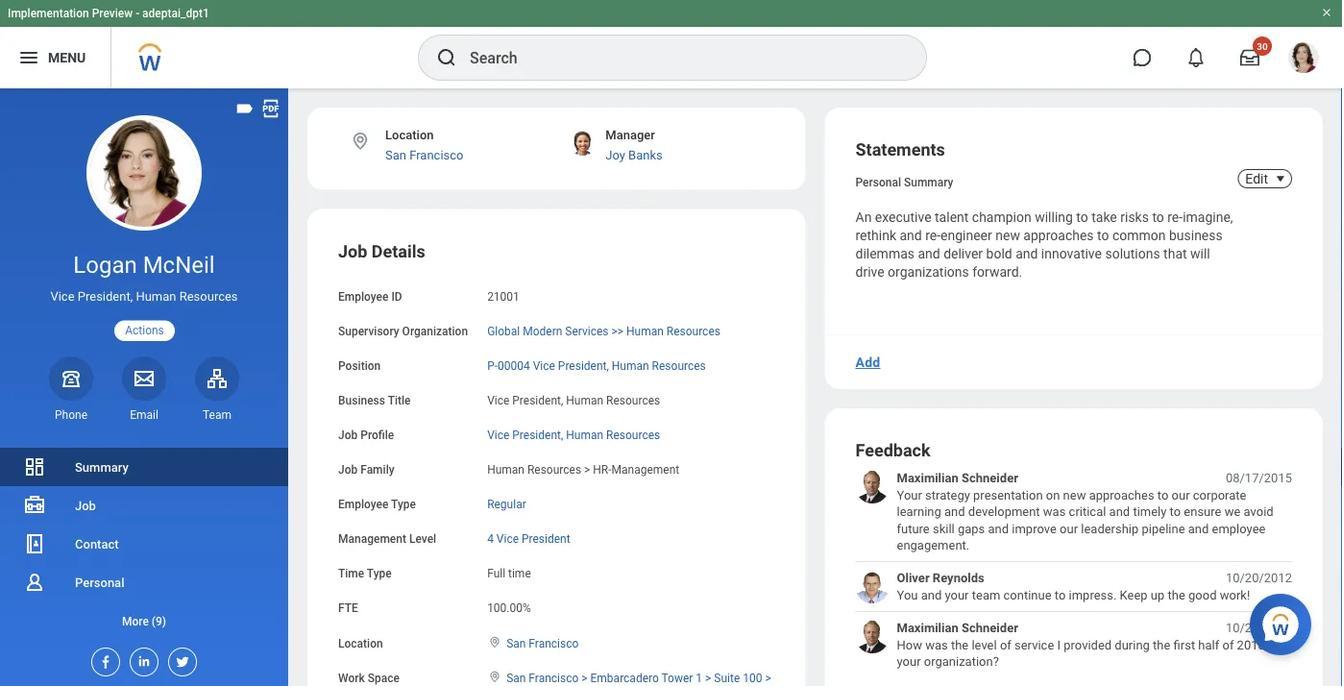 Task type: vqa. For each thing, say whether or not it's contained in the screenshot.
'Modern'
yes



Task type: describe. For each thing, give the bounding box(es) containing it.
level
[[409, 532, 436, 546]]

location image
[[350, 131, 371, 152]]

the for you and your team continue to impress.  keep up the good work!
[[1168, 588, 1186, 602]]

vice president, human resources for business title element
[[487, 394, 660, 407]]

i
[[1057, 638, 1061, 652]]

to right risks
[[1152, 210, 1164, 225]]

president, up business title element
[[558, 359, 609, 372]]

schneider for presentation
[[962, 471, 1018, 485]]

edit
[[1246, 171, 1268, 186]]

00004
[[498, 359, 530, 372]]

team
[[203, 408, 232, 422]]

job details button
[[338, 241, 425, 261]]

location image for san francisco
[[487, 635, 503, 649]]

keep
[[1120, 588, 1148, 602]]

p-00004 vice president, human resources link
[[487, 355, 706, 372]]

tag image
[[234, 98, 256, 119]]

resources right >>
[[667, 324, 721, 338]]

human down >>
[[612, 359, 649, 372]]

1 vertical spatial re-
[[926, 228, 941, 243]]

full time element
[[487, 563, 531, 580]]

actions button
[[115, 321, 175, 341]]

half
[[1199, 638, 1220, 652]]

location image for san francisco > embarcadero tower 1 > suite 100 >
[[487, 670, 503, 684]]

francisco for san francisco > embarcadero tower 1 > suite 100 >
[[529, 671, 579, 684]]

strategy
[[925, 488, 970, 502]]

and down the ensure
[[1188, 521, 1209, 536]]

oliver
[[897, 571, 930, 585]]

space
[[368, 671, 400, 684]]

team link
[[195, 356, 239, 423]]

phone image
[[58, 367, 85, 390]]

maximilian schneider link for was
[[897, 620, 1018, 637]]

engineer
[[941, 228, 992, 243]]

employee for employee id
[[338, 290, 389, 303]]

tower
[[662, 671, 693, 684]]

global modern services >> human resources link
[[487, 321, 721, 338]]

inbox large image
[[1241, 48, 1260, 67]]

san francisco
[[507, 636, 579, 650]]

vice inside navigation pane region
[[50, 289, 75, 304]]

4 vice president link
[[487, 529, 570, 546]]

mcneil
[[143, 251, 215, 279]]

fte element
[[487, 590, 531, 616]]

francisco for san francisco
[[529, 636, 579, 650]]

full time
[[487, 567, 531, 580]]

vice president, human resources inside navigation pane region
[[50, 289, 238, 304]]

and down the executive
[[900, 228, 922, 243]]

up
[[1151, 588, 1165, 602]]

impress.
[[1069, 588, 1117, 602]]

management inside job family element
[[612, 463, 680, 476]]

0 vertical spatial san francisco link
[[385, 147, 464, 162]]

engagement.
[[897, 538, 970, 552]]

how was the level of service i provided during the first half of 2010 to your organization
[[897, 638, 1279, 686]]

add
[[856, 354, 881, 370]]

summary image
[[23, 455, 46, 479]]

modern
[[523, 324, 562, 338]]

personal summary element
[[856, 172, 954, 189]]

statements
[[856, 140, 945, 160]]

francisco inside location san francisco
[[410, 147, 464, 162]]

twitter image
[[169, 649, 190, 670]]

pipeline
[[1142, 521, 1185, 536]]

employee's photo (oliver reynolds) image
[[856, 570, 889, 604]]

resources inside navigation pane region
[[179, 289, 238, 304]]

embarcadero
[[590, 671, 659, 684]]

executive
[[875, 210, 932, 225]]

avoid
[[1244, 504, 1274, 519]]

location for location san francisco
[[385, 128, 434, 142]]

personal summary
[[856, 176, 954, 189]]

dilemmas
[[856, 246, 915, 261]]

timely
[[1133, 504, 1167, 519]]

san inside location san francisco
[[385, 147, 406, 162]]

justify image
[[17, 46, 40, 69]]

job for job family
[[338, 463, 358, 476]]

summary link
[[0, 448, 288, 486]]

leadership
[[1081, 521, 1139, 536]]

development
[[968, 504, 1040, 519]]

your inside "how was the level of service i provided during the first half of 2010 to your organization"
[[897, 654, 921, 669]]

employee type
[[338, 498, 416, 511]]

employee id
[[338, 290, 402, 303]]

job family element
[[487, 452, 680, 478]]

full
[[487, 567, 505, 580]]

notifications large image
[[1187, 48, 1206, 67]]

was inside "how was the level of service i provided during the first half of 2010 to your organization"
[[925, 638, 948, 652]]

location san francisco
[[385, 128, 464, 162]]

new inside your strategy presentation on new approaches to our corporate learning and development was critical and timely to ensure we avoid future skill gaps and improve our leadership pipeline and employee engagement.
[[1063, 488, 1086, 502]]

vice president, human resources link
[[487, 425, 660, 442]]

> right the 1
[[705, 671, 711, 684]]

menu banner
[[0, 0, 1342, 88]]

preview
[[92, 7, 133, 20]]

job details
[[338, 241, 425, 261]]

contact link
[[0, 525, 288, 563]]

and down strategy
[[945, 504, 965, 519]]

manager
[[606, 128, 655, 142]]

10/20/2010
[[1226, 621, 1292, 635]]

presentation
[[973, 488, 1043, 502]]

and right 'bold'
[[1016, 246, 1038, 261]]

> right the 100
[[765, 671, 771, 684]]

resources inside business title element
[[606, 394, 660, 407]]

>>
[[612, 324, 624, 338]]

vice president, human resources for vice president, human resources link
[[487, 428, 660, 442]]

imagine,
[[1183, 210, 1233, 225]]

drive
[[856, 264, 885, 279]]

close environment banner image
[[1321, 7, 1333, 18]]

contact image
[[23, 532, 46, 555]]

president
[[522, 532, 570, 546]]

job link
[[0, 486, 288, 525]]

on
[[1046, 488, 1060, 502]]

profile
[[361, 428, 394, 442]]

type for employee type
[[391, 498, 416, 511]]

job details group
[[338, 240, 775, 686]]

employee's photo (maximilian schneider) image for your strategy presentation on new approaches to our corporate learning and development was critical and timely to ensure we avoid future skill gaps and improve our leadership pipeline and employee engagement.
[[856, 470, 889, 504]]

approaches inside your strategy presentation on new approaches to our corporate learning and development was critical and timely to ensure we avoid future skill gaps and improve our leadership pipeline and employee engagement.
[[1089, 488, 1155, 502]]

0 vertical spatial re-
[[1168, 210, 1183, 225]]

was inside your strategy presentation on new approaches to our corporate learning and development was critical and timely to ensure we avoid future skill gaps and improve our leadership pipeline and employee engagement.
[[1043, 504, 1066, 519]]

time
[[508, 567, 531, 580]]

to up pipeline on the right bottom of the page
[[1170, 504, 1181, 519]]

good
[[1189, 588, 1217, 602]]

you
[[897, 588, 918, 602]]

personal image
[[23, 571, 46, 594]]

menu
[[48, 50, 86, 65]]

first
[[1174, 638, 1195, 652]]

team logan mcneil element
[[195, 407, 239, 423]]

schneider for the
[[962, 621, 1018, 635]]

contact
[[75, 537, 119, 551]]

100.00%
[[487, 602, 531, 615]]

position
[[338, 359, 381, 372]]

solutions
[[1105, 246, 1160, 261]]

21001
[[487, 290, 520, 303]]

to take
[[1076, 210, 1117, 225]]

p-00004 vice president, human resources
[[487, 359, 706, 372]]

critical
[[1069, 504, 1106, 519]]

mail image
[[133, 367, 156, 390]]

p-
[[487, 359, 498, 372]]

oliver reynolds link
[[897, 570, 985, 587]]

view printable version (pdf) image
[[260, 98, 282, 119]]

continue
[[1004, 588, 1052, 602]]

email button
[[122, 356, 166, 423]]

> inside job family element
[[584, 463, 590, 476]]

time
[[338, 567, 364, 580]]

phone logan mcneil element
[[49, 407, 93, 423]]

and down development
[[988, 521, 1009, 536]]

human inside business title element
[[566, 394, 604, 407]]

view team image
[[206, 367, 229, 390]]

profile logan mcneil image
[[1289, 42, 1319, 77]]

adeptai_dpt1
[[142, 7, 209, 20]]

joy
[[606, 147, 625, 162]]

to up timely
[[1158, 488, 1169, 502]]



Task type: locate. For each thing, give the bounding box(es) containing it.
you and your team continue to impress.  keep up the good work!
[[897, 588, 1250, 602]]

was down on
[[1043, 504, 1066, 519]]

and
[[900, 228, 922, 243], [918, 246, 940, 261], [1016, 246, 1038, 261], [945, 504, 965, 519], [1109, 504, 1130, 519], [988, 521, 1009, 536], [1188, 521, 1209, 536], [921, 588, 942, 602]]

job left profile
[[338, 428, 358, 442]]

2 maximilian schneider link from the top
[[897, 620, 1018, 637]]

we
[[1225, 504, 1241, 519]]

(9)
[[152, 614, 166, 628]]

personal for personal
[[75, 575, 124, 590]]

job left the 'family'
[[338, 463, 358, 476]]

0 horizontal spatial re-
[[926, 228, 941, 243]]

job
[[338, 241, 367, 261], [338, 428, 358, 442], [338, 463, 358, 476], [75, 498, 96, 513]]

human up job family element
[[566, 428, 604, 442]]

edit link
[[1246, 169, 1268, 188]]

work space
[[338, 671, 400, 684]]

oliver reynolds
[[897, 571, 985, 585]]

the left first
[[1153, 638, 1171, 652]]

summary up job link in the bottom of the page
[[75, 460, 129, 474]]

job for job profile
[[338, 428, 358, 442]]

learning
[[897, 504, 941, 519]]

1 vertical spatial francisco
[[529, 636, 579, 650]]

new inside an executive talent champion willing to take risks to re-imagine, rethink and re-engineer new approaches to common business dilemmas and deliver bold and innovative solutions that will drive organizations forward.
[[996, 228, 1020, 243]]

resources down p-00004 vice president, human resources at the bottom of the page
[[606, 394, 660, 407]]

global
[[487, 324, 520, 338]]

0 vertical spatial your
[[945, 588, 969, 602]]

human down the logan mcneil
[[136, 289, 176, 304]]

new down champion
[[996, 228, 1020, 243]]

an executive talent champion willing to take risks to re-imagine, rethink and re-engineer new approaches to common business dilemmas and deliver bold and innovative solutions that will drive organizations forward.
[[856, 210, 1237, 279]]

2 location image from the top
[[487, 670, 503, 684]]

job inside job link
[[75, 498, 96, 513]]

an
[[856, 210, 872, 225]]

facebook image
[[92, 649, 113, 670]]

business title
[[338, 394, 411, 407]]

employee left id at the top left
[[338, 290, 389, 303]]

location inside location san francisco
[[385, 128, 434, 142]]

human resources > hr-management
[[487, 463, 680, 476]]

0 horizontal spatial management
[[338, 532, 406, 546]]

2 vertical spatial francisco
[[529, 671, 579, 684]]

1 vertical spatial new
[[1063, 488, 1086, 502]]

10/20/2012
[[1226, 571, 1292, 585]]

actions
[[125, 324, 164, 337]]

1 horizontal spatial re-
[[1168, 210, 1183, 225]]

your
[[897, 488, 922, 502]]

navigation pane region
[[0, 88, 288, 686]]

to down 10/20/2010
[[1268, 638, 1279, 652]]

resources inside job family element
[[527, 463, 581, 476]]

san right location image
[[385, 147, 406, 162]]

san down 100.00%
[[507, 636, 526, 650]]

1 vertical spatial type
[[367, 567, 392, 580]]

management down vice president, human resources link
[[612, 463, 680, 476]]

location inside job details group
[[338, 636, 383, 650]]

vice right 00004
[[533, 359, 555, 372]]

personal
[[856, 176, 901, 189], [75, 575, 124, 590]]

1 of from the left
[[1000, 638, 1012, 652]]

that
[[1164, 246, 1187, 261]]

san francisco > embarcadero tower 1 > suite 100 > link
[[487, 667, 771, 686]]

supervisory organization
[[338, 324, 468, 338]]

0 vertical spatial new
[[996, 228, 1020, 243]]

implementation preview -   adeptai_dpt1
[[8, 7, 209, 20]]

bold
[[986, 246, 1012, 261]]

0 vertical spatial type
[[391, 498, 416, 511]]

san
[[385, 147, 406, 162], [507, 636, 526, 650], [507, 671, 526, 684]]

list containing summary
[[0, 448, 288, 640]]

san inside san francisco > embarcadero tower 1 > suite 100 >
[[507, 671, 526, 684]]

san down san francisco
[[507, 671, 526, 684]]

1 vertical spatial personal
[[75, 575, 124, 590]]

2 vertical spatial vice president, human resources
[[487, 428, 660, 442]]

president, down logan
[[78, 289, 133, 304]]

1 vertical spatial management
[[338, 532, 406, 546]]

2 of from the left
[[1223, 638, 1234, 652]]

1 vertical spatial location image
[[487, 670, 503, 684]]

1 horizontal spatial management
[[612, 463, 680, 476]]

0 vertical spatial was
[[1043, 504, 1066, 519]]

1 vertical spatial vice president, human resources
[[487, 394, 660, 407]]

1 employee's photo (maximilian schneider) image from the top
[[856, 470, 889, 504]]

employee's photo (maximilian schneider) image for how was the level of service i provided during the first half of 2010 to your organization
[[856, 620, 889, 654]]

maximilian schneider for strategy
[[897, 471, 1018, 485]]

maximilian up the your
[[897, 471, 959, 485]]

and up leadership
[[1109, 504, 1130, 519]]

president, down 00004
[[512, 394, 563, 407]]

supervisory
[[338, 324, 399, 338]]

personal for personal summary
[[856, 176, 901, 189]]

banks
[[629, 147, 663, 162]]

4
[[487, 532, 494, 546]]

the left level
[[951, 638, 969, 652]]

0 horizontal spatial your
[[897, 654, 921, 669]]

innovative
[[1041, 246, 1102, 261]]

0 vertical spatial maximilian schneider
[[897, 471, 1018, 485]]

personal up "an"
[[856, 176, 901, 189]]

approaches inside an executive talent champion willing to take risks to re-imagine, rethink and re-engineer new approaches to common business dilemmas and deliver bold and innovative solutions that will drive organizations forward.
[[1024, 228, 1094, 243]]

1 vertical spatial san
[[507, 636, 526, 650]]

0 horizontal spatial our
[[1060, 521, 1078, 536]]

more (9) button
[[0, 602, 288, 640]]

0 horizontal spatial list
[[0, 448, 288, 640]]

0 horizontal spatial summary
[[75, 460, 129, 474]]

to inside "how was the level of service i provided during the first half of 2010 to your organization"
[[1268, 638, 1279, 652]]

personal down 'contact'
[[75, 575, 124, 590]]

management down employee type
[[338, 532, 406, 546]]

1 employee from the top
[[338, 290, 389, 303]]

re- down talent
[[926, 228, 941, 243]]

maximilian up how
[[897, 621, 959, 635]]

1 vertical spatial san francisco link
[[507, 633, 579, 650]]

email
[[130, 408, 158, 422]]

organizations
[[888, 264, 969, 279]]

summary up talent
[[904, 176, 954, 189]]

services
[[565, 324, 609, 338]]

1 horizontal spatial of
[[1223, 638, 1234, 652]]

service
[[1015, 638, 1054, 652]]

1 vertical spatial maximilian schneider
[[897, 621, 1018, 635]]

1 maximilian schneider link from the top
[[897, 470, 1018, 487]]

2 maximilian from the top
[[897, 621, 959, 635]]

human right >>
[[626, 324, 664, 338]]

list
[[0, 448, 288, 640], [856, 470, 1292, 686]]

human up vice president, human resources link
[[566, 394, 604, 407]]

president, down business title element
[[512, 428, 563, 442]]

0 vertical spatial schneider
[[962, 471, 1018, 485]]

0 vertical spatial maximilian
[[897, 471, 959, 485]]

vice right 4
[[497, 532, 519, 546]]

human up regular link
[[487, 463, 525, 476]]

logan
[[73, 251, 137, 279]]

job up 'contact'
[[75, 498, 96, 513]]

resources up the hr- on the left of page
[[606, 428, 660, 442]]

1 horizontal spatial san francisco link
[[507, 633, 579, 650]]

francisco right location image
[[410, 147, 464, 162]]

Search Workday  search field
[[470, 37, 887, 79]]

1 vertical spatial schneider
[[962, 621, 1018, 635]]

linkedin image
[[131, 649, 152, 669]]

2 maximilian schneider from the top
[[897, 621, 1018, 635]]

email logan mcneil element
[[122, 407, 166, 423]]

30 button
[[1229, 37, 1272, 79]]

common
[[1113, 228, 1166, 243]]

2010
[[1237, 638, 1265, 652]]

resources down vice president, human resources link
[[527, 463, 581, 476]]

0 vertical spatial employee
[[338, 290, 389, 303]]

0 horizontal spatial was
[[925, 638, 948, 652]]

vice inside business title element
[[487, 394, 510, 407]]

our down critical
[[1060, 521, 1078, 536]]

will
[[1191, 246, 1210, 261]]

0 horizontal spatial location
[[338, 636, 383, 650]]

vice down logan
[[50, 289, 75, 304]]

vice up regular link
[[487, 428, 510, 442]]

0 vertical spatial maximilian schneider link
[[897, 470, 1018, 487]]

president, inside business title element
[[512, 394, 563, 407]]

1 vertical spatial summary
[[75, 460, 129, 474]]

1 horizontal spatial location
[[385, 128, 434, 142]]

1 vertical spatial maximilian schneider link
[[897, 620, 1018, 637]]

location for location
[[338, 636, 383, 650]]

improve
[[1012, 521, 1057, 536]]

to
[[1152, 210, 1164, 225], [1097, 228, 1109, 243], [1158, 488, 1169, 502], [1170, 504, 1181, 519], [1055, 588, 1066, 602], [1268, 638, 1279, 652]]

1 schneider from the top
[[962, 471, 1018, 485]]

human
[[136, 289, 176, 304], [626, 324, 664, 338], [612, 359, 649, 372], [566, 394, 604, 407], [566, 428, 604, 442], [487, 463, 525, 476]]

1 maximilian schneider from the top
[[897, 471, 1018, 485]]

maximilian schneider up strategy
[[897, 471, 1018, 485]]

schneider up level
[[962, 621, 1018, 635]]

vice president, human resources up job family element
[[487, 428, 660, 442]]

francisco inside san francisco > embarcadero tower 1 > suite 100 >
[[529, 671, 579, 684]]

location image
[[487, 635, 503, 649], [487, 670, 503, 684]]

approaches up timely
[[1089, 488, 1155, 502]]

our up the ensure
[[1172, 488, 1190, 502]]

1 horizontal spatial new
[[1063, 488, 1086, 502]]

maximilian for was
[[897, 621, 959, 635]]

location right location image
[[385, 128, 434, 142]]

future
[[897, 521, 930, 536]]

0 horizontal spatial san francisco link
[[385, 147, 464, 162]]

feedback
[[856, 441, 931, 461]]

new up critical
[[1063, 488, 1086, 502]]

vice down p-
[[487, 394, 510, 407]]

search image
[[435, 46, 458, 69]]

san francisco > embarcadero tower 1 > suite 100 >
[[487, 671, 771, 686]]

location up work space at the bottom left
[[338, 636, 383, 650]]

0 vertical spatial our
[[1172, 488, 1190, 502]]

1 vertical spatial our
[[1060, 521, 1078, 536]]

1 vertical spatial was
[[925, 638, 948, 652]]

work
[[338, 671, 365, 684]]

maximilian schneider up level
[[897, 621, 1018, 635]]

0 vertical spatial vice president, human resources
[[50, 289, 238, 304]]

logan mcneil
[[73, 251, 215, 279]]

san francisco link right location image
[[385, 147, 464, 162]]

san for san francisco
[[507, 636, 526, 650]]

maximilian for strategy
[[897, 471, 959, 485]]

0 horizontal spatial new
[[996, 228, 1020, 243]]

forward.
[[973, 264, 1023, 279]]

1 vertical spatial employee's photo (maximilian schneider) image
[[856, 620, 889, 654]]

more
[[122, 614, 149, 628]]

reynolds
[[933, 571, 985, 585]]

was right how
[[925, 638, 948, 652]]

maximilian schneider link up strategy
[[897, 470, 1018, 487]]

business
[[338, 394, 385, 407]]

0 vertical spatial location image
[[487, 635, 503, 649]]

1 vertical spatial your
[[897, 654, 921, 669]]

30
[[1257, 40, 1268, 52]]

rethink
[[856, 228, 897, 243]]

summary inside list
[[75, 460, 129, 474]]

employee's photo (maximilian schneider) image
[[856, 470, 889, 504], [856, 620, 889, 654]]

provided
[[1064, 638, 1112, 652]]

joy banks link
[[606, 147, 663, 162]]

president, inside navigation pane region
[[78, 289, 133, 304]]

add button
[[848, 343, 888, 382]]

of right half
[[1223, 638, 1234, 652]]

0 vertical spatial personal
[[856, 176, 901, 189]]

2 schneider from the top
[[962, 621, 1018, 635]]

resources down global modern services >> human resources
[[652, 359, 706, 372]]

the for how was the level of service i provided during the first half of 2010 to your organization
[[1153, 638, 1171, 652]]

0 vertical spatial san
[[385, 147, 406, 162]]

0 vertical spatial approaches
[[1024, 228, 1094, 243]]

to left impress.
[[1055, 588, 1066, 602]]

your down reynolds
[[945, 588, 969, 602]]

of right level
[[1000, 638, 1012, 652]]

re- up business
[[1168, 210, 1183, 225]]

1 maximilian from the top
[[897, 471, 959, 485]]

> left the hr- on the left of page
[[584, 463, 590, 476]]

business title element
[[487, 382, 660, 408]]

maximilian schneider link
[[897, 470, 1018, 487], [897, 620, 1018, 637]]

the right up
[[1168, 588, 1186, 602]]

type up 'management level'
[[391, 498, 416, 511]]

resources down mcneil
[[179, 289, 238, 304]]

your down how
[[897, 654, 921, 669]]

0 vertical spatial location
[[385, 128, 434, 142]]

work!
[[1220, 588, 1250, 602]]

employee
[[1212, 521, 1266, 536]]

and up organizations
[[918, 246, 940, 261]]

1 horizontal spatial personal
[[856, 176, 901, 189]]

1 horizontal spatial our
[[1172, 488, 1190, 502]]

approaches down willing
[[1024, 228, 1094, 243]]

1 location image from the top
[[487, 635, 503, 649]]

0 horizontal spatial personal
[[75, 575, 124, 590]]

1 horizontal spatial summary
[[904, 176, 954, 189]]

manager joy banks
[[606, 128, 663, 162]]

employee's photo (maximilian schneider) image left the your
[[856, 470, 889, 504]]

caret down image
[[1269, 171, 1292, 186]]

2 vertical spatial san
[[507, 671, 526, 684]]

francisco down san francisco
[[529, 671, 579, 684]]

>
[[584, 463, 590, 476], [582, 671, 588, 684], [705, 671, 711, 684], [765, 671, 771, 684]]

during
[[1115, 638, 1150, 652]]

employee's photo (maximilian schneider) image left how
[[856, 620, 889, 654]]

1 vertical spatial location
[[338, 636, 383, 650]]

0 vertical spatial employee's photo (maximilian schneider) image
[[856, 470, 889, 504]]

0 vertical spatial francisco
[[410, 147, 464, 162]]

> left embarcadero
[[582, 671, 588, 684]]

francisco down 100.00%
[[529, 636, 579, 650]]

type for time type
[[367, 567, 392, 580]]

employee for employee type
[[338, 498, 389, 511]]

talent
[[935, 210, 969, 225]]

0 horizontal spatial of
[[1000, 638, 1012, 652]]

personal link
[[0, 563, 288, 602]]

maximilian schneider for was
[[897, 621, 1018, 635]]

1 vertical spatial approaches
[[1089, 488, 1155, 502]]

san for san francisco > embarcadero tower 1 > suite 100 >
[[507, 671, 526, 684]]

team
[[972, 588, 1001, 602]]

employee id element
[[487, 278, 520, 304]]

human inside job family element
[[487, 463, 525, 476]]

vice president, human resources up vice president, human resources link
[[487, 394, 660, 407]]

type right the time
[[367, 567, 392, 580]]

and down oliver reynolds link
[[921, 588, 942, 602]]

0 vertical spatial management
[[612, 463, 680, 476]]

1 vertical spatial maximilian
[[897, 621, 959, 635]]

job left details
[[338, 241, 367, 261]]

vice
[[50, 289, 75, 304], [533, 359, 555, 372], [487, 394, 510, 407], [487, 428, 510, 442], [497, 532, 519, 546]]

schneider up presentation
[[962, 471, 1018, 485]]

to down to take
[[1097, 228, 1109, 243]]

list containing maximilian schneider
[[856, 470, 1292, 686]]

francisco
[[410, 147, 464, 162], [529, 636, 579, 650], [529, 671, 579, 684]]

employee down job family
[[338, 498, 389, 511]]

san francisco link down 100.00%
[[507, 633, 579, 650]]

2 employee from the top
[[338, 498, 389, 511]]

1 horizontal spatial list
[[856, 470, 1292, 686]]

maximilian schneider link up level
[[897, 620, 1018, 637]]

maximilian schneider link for strategy
[[897, 470, 1018, 487]]

job family
[[338, 463, 394, 476]]

regular
[[487, 498, 526, 511]]

regular link
[[487, 494, 526, 511]]

vice president, human resources down the logan mcneil
[[50, 289, 238, 304]]

job for job details
[[338, 241, 367, 261]]

1 horizontal spatial was
[[1043, 504, 1066, 519]]

2 employee's photo (maximilian schneider) image from the top
[[856, 620, 889, 654]]

human inside navigation pane region
[[136, 289, 176, 304]]

personal inside personal link
[[75, 575, 124, 590]]

1 vertical spatial employee
[[338, 498, 389, 511]]

0 vertical spatial summary
[[904, 176, 954, 189]]

hr-
[[593, 463, 612, 476]]

gaps
[[958, 521, 985, 536]]

job image
[[23, 494, 46, 517]]

1 horizontal spatial your
[[945, 588, 969, 602]]



